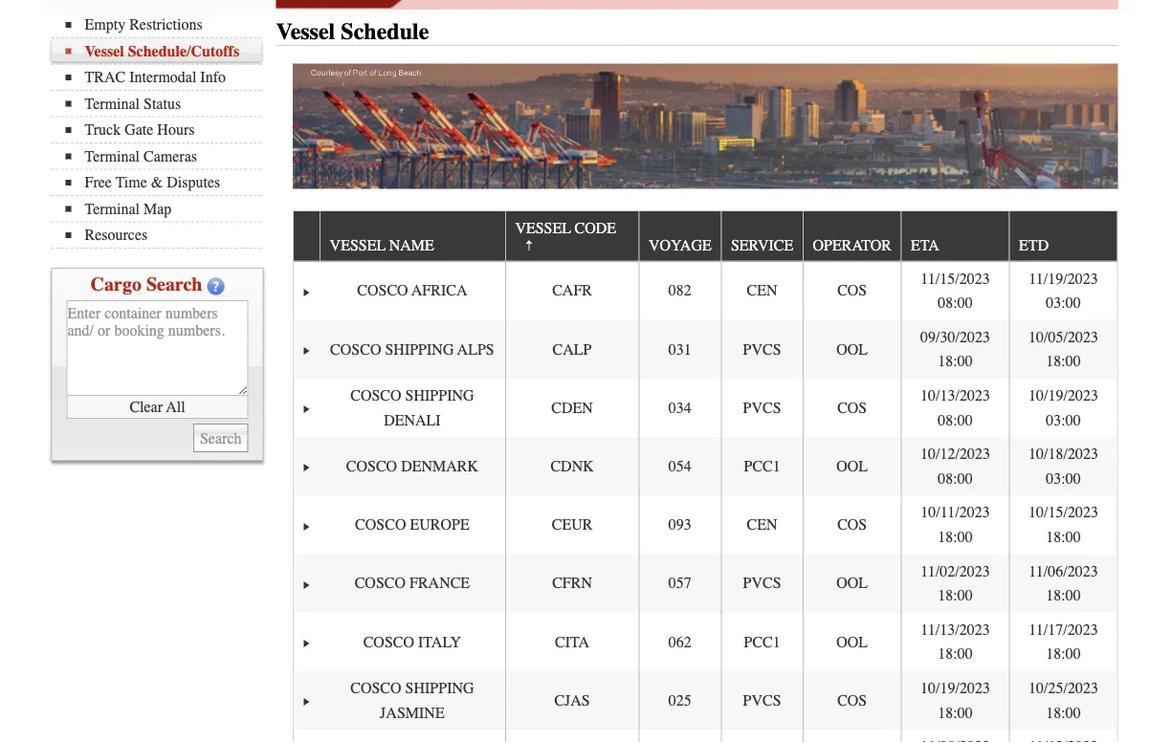 Task type: describe. For each thing, give the bounding box(es) containing it.
vessel for vessel name
[[330, 237, 386, 255]]

row containing cosco shipping jasmine
[[294, 672, 1118, 730]]

pvcs cell for 057
[[721, 555, 803, 613]]

etd link
[[1020, 229, 1059, 261]]

18:00 for 11/13/2023 18:00
[[938, 646, 973, 664]]

voyage link
[[649, 229, 721, 261]]

093 cell
[[639, 496, 721, 555]]

cos cell for 10/19/2023
[[803, 672, 901, 730]]

pcc1 for 062
[[744, 634, 781, 651]]

11/13/2023 18:00 cell
[[901, 613, 1010, 672]]

cafr cell
[[505, 262, 639, 320]]

eta
[[912, 237, 940, 255]]

cfrn cell
[[505, 555, 639, 613]]

cos for 10/13/2023
[[838, 399, 868, 417]]

cosco for cosco europe
[[355, 516, 406, 534]]

10/05/2023
[[1029, 328, 1099, 346]]

row containing 10/11/2023 18:00
[[294, 496, 1118, 555]]

cos for 10/11/2023
[[838, 516, 868, 534]]

pvcs for 057
[[743, 575, 782, 593]]

09/30/2023 18:00
[[921, 328, 991, 371]]

etd
[[1020, 237, 1049, 255]]

11/13/2023
[[921, 621, 991, 639]]

cosco shipping jasmine cell
[[320, 672, 505, 730]]

3 terminal from the top
[[85, 200, 140, 218]]

vessel name
[[330, 237, 434, 255]]

europe
[[410, 516, 470, 534]]

025 cell
[[639, 672, 721, 730]]

10/25/2023 18:00
[[1029, 680, 1099, 722]]

cos cell for 10/11/2023
[[803, 496, 901, 555]]

vessel name link
[[330, 229, 444, 261]]

vessel inside empty restrictions vessel schedule/cutoffs trac intermodal info terminal status truck gate hours terminal cameras free time & disputes terminal map resources
[[85, 42, 124, 60]]

cosco italy
[[363, 634, 462, 651]]

schedule
[[341, 19, 429, 45]]

cosco italy cell
[[320, 613, 505, 672]]

11/13/2023 18:00
[[921, 621, 991, 664]]

row group containing 11/15/2023 08:00
[[294, 262, 1118, 743]]

ool for 10/12/2023
[[837, 458, 868, 476]]

025
[[669, 692, 692, 710]]

11/15/2023 08:00
[[921, 270, 991, 312]]

08:00 for 10/13/2023 08:00
[[938, 412, 973, 429]]

map
[[144, 200, 172, 218]]

10/19/2023 03:00 cell
[[1010, 379, 1118, 437]]

cen for 082
[[747, 282, 778, 300]]

eta link
[[912, 229, 949, 261]]

free time & disputes link
[[66, 174, 262, 191]]

africa
[[412, 282, 468, 300]]

03:00 for 11/19/2023 03:00
[[1047, 294, 1082, 312]]

cjas
[[555, 692, 590, 710]]

&
[[151, 174, 163, 191]]

ool for 09/30/2023
[[837, 341, 868, 358]]

vessel schedule/cutoffs link
[[66, 42, 262, 60]]

cosco denmark
[[346, 458, 479, 476]]

cos cell for 11/15/2023
[[803, 262, 901, 320]]

11/06/2023
[[1030, 563, 1099, 580]]

pvcs for 034
[[743, 399, 782, 417]]

empty restrictions vessel schedule/cutoffs trac intermodal info terminal status truck gate hours terminal cameras free time & disputes terminal map resources
[[85, 16, 239, 244]]

10/12/2023 08:00 cell
[[901, 437, 1010, 496]]

row containing cosco shipping denali
[[294, 379, 1118, 437]]

operator
[[813, 237, 892, 255]]

cdnk
[[551, 458, 594, 476]]

1 cell from the left
[[505, 730, 639, 743]]

cosco shipping denali
[[351, 387, 474, 429]]

10/25/2023 18:00 cell
[[1010, 672, 1118, 730]]

10/11/2023 18:00 cell
[[901, 496, 1010, 555]]

5 cell from the left
[[901, 730, 1010, 743]]

18:00 for 11/17/2023 18:00
[[1047, 646, 1082, 664]]

pcc1 for 054
[[744, 458, 781, 476]]

10/19/2023 18:00 cell
[[901, 672, 1010, 730]]

vessel schedule
[[276, 19, 429, 45]]

6 cell from the left
[[1010, 730, 1118, 743]]

hours
[[157, 121, 195, 139]]

cos for 10/19/2023
[[838, 692, 868, 710]]

denali
[[384, 412, 441, 429]]

cosco europe cell
[[320, 496, 505, 555]]

Enter container numbers and/ or booking numbers.  text field
[[67, 301, 248, 396]]

10/13/2023
[[921, 387, 991, 405]]

10/19/2023 for 03:00
[[1029, 387, 1099, 405]]

10/15/2023 18:00
[[1029, 504, 1099, 546]]

10 row from the top
[[294, 730, 1118, 743]]

cargo
[[91, 274, 142, 296]]

10/05/2023 18:00
[[1029, 328, 1099, 371]]

11/02/2023 18:00
[[921, 563, 991, 605]]

09/30/2023 18:00 cell
[[901, 320, 1010, 379]]

row containing 11/02/2023 18:00
[[294, 555, 1118, 613]]

cos for 11/15/2023
[[838, 282, 868, 300]]

10/18/2023 03:00
[[1029, 446, 1099, 488]]

terminal map link
[[66, 200, 262, 218]]

operator link
[[813, 229, 901, 261]]

034
[[669, 399, 692, 417]]

cosco for cosco france
[[355, 575, 406, 593]]

2 terminal from the top
[[85, 147, 140, 165]]

18:00 for 10/25/2023 18:00
[[1047, 704, 1082, 722]]

082 cell
[[639, 262, 721, 320]]

service
[[731, 237, 794, 255]]

cosco shipping jasmine
[[351, 680, 474, 722]]

calp cell
[[505, 320, 639, 379]]

031
[[669, 341, 692, 358]]

empty
[[85, 16, 126, 34]]

10/15/2023 18:00 cell
[[1010, 496, 1118, 555]]

terminal cameras link
[[66, 147, 262, 165]]

10/15/2023
[[1029, 504, 1099, 522]]

free
[[85, 174, 112, 191]]

cos cell for 10/13/2023
[[803, 379, 901, 437]]

pcc1 cell for 054
[[721, 437, 803, 496]]

11/17/2023 18:00
[[1030, 621, 1099, 664]]

code
[[575, 219, 617, 237]]

cosco for cosco denmark
[[346, 458, 397, 476]]

schedule/cutoffs
[[128, 42, 239, 60]]

row containing vessel code
[[294, 212, 1118, 262]]

clear all
[[130, 399, 185, 416]]

1 terminal from the top
[[85, 95, 140, 112]]

truck gate hours link
[[66, 121, 262, 139]]

cosco for cosco africa
[[357, 282, 408, 300]]

cen cell for 093
[[721, 496, 803, 555]]

ool cell for 11/02/2023
[[803, 555, 901, 613]]

08:00 for 11/15/2023 08:00
[[938, 294, 973, 312]]

cosco shipping alps cell
[[320, 320, 505, 379]]

08:00 for 10/12/2023 08:00
[[938, 470, 973, 488]]

cden cell
[[505, 379, 639, 437]]

restrictions
[[129, 16, 203, 34]]

093
[[669, 516, 692, 534]]

pcc1 cell for 062
[[721, 613, 803, 672]]

cfrn
[[553, 575, 593, 593]]

cita cell
[[505, 613, 639, 672]]

ceur cell
[[505, 496, 639, 555]]

time
[[116, 174, 147, 191]]

057 cell
[[639, 555, 721, 613]]

11/19/2023 03:00
[[1030, 270, 1099, 312]]

4 cell from the left
[[803, 730, 901, 743]]

031 cell
[[639, 320, 721, 379]]

clear
[[130, 399, 163, 416]]

054
[[669, 458, 692, 476]]

10/19/2023 18:00
[[921, 680, 991, 722]]

ool cell for 10/12/2023
[[803, 437, 901, 496]]



Task type: vqa. For each thing, say whether or not it's contained in the screenshot.


Task type: locate. For each thing, give the bounding box(es) containing it.
vessel code link
[[515, 212, 617, 261]]

vessel left the code
[[515, 219, 571, 237]]

pvcs right 031
[[743, 341, 782, 358]]

1 vertical spatial 08:00
[[938, 412, 973, 429]]

11/19/2023 03:00 cell
[[1010, 262, 1118, 320]]

11/17/2023
[[1030, 621, 1099, 639]]

empty restrictions link
[[66, 16, 262, 34]]

pvcs cell right 031
[[721, 320, 803, 379]]

disputes
[[167, 174, 220, 191]]

pvcs cell right '034' at the right
[[721, 379, 803, 437]]

2 cos cell from the top
[[803, 379, 901, 437]]

cosco inside cosco italy cell
[[363, 634, 415, 651]]

cameras
[[144, 147, 197, 165]]

11/19/2023
[[1030, 270, 1099, 288]]

pcc1 cell right 062
[[721, 613, 803, 672]]

08:00 inside 11/15/2023 08:00
[[938, 294, 973, 312]]

cden
[[552, 399, 593, 417]]

10/25/2023
[[1029, 680, 1099, 698]]

10/12/2023 08:00
[[921, 446, 991, 488]]

10/05/2023 18:00 cell
[[1010, 320, 1118, 379]]

5 row from the top
[[294, 437, 1118, 496]]

057
[[669, 575, 692, 593]]

row
[[294, 212, 1118, 262], [294, 262, 1118, 320], [294, 320, 1118, 379], [294, 379, 1118, 437], [294, 437, 1118, 496], [294, 496, 1118, 555], [294, 555, 1118, 613], [294, 613, 1118, 672], [294, 672, 1118, 730], [294, 730, 1118, 743]]

18:00 down 11/13/2023
[[938, 646, 973, 664]]

08:00 down 10/13/2023
[[938, 412, 973, 429]]

10/19/2023 03:00
[[1029, 387, 1099, 429]]

cosco inside cosco shipping denali
[[351, 387, 402, 405]]

054 cell
[[639, 437, 721, 496]]

11/15/2023
[[921, 270, 991, 288]]

shipping for denali
[[406, 387, 474, 405]]

0 vertical spatial 10/19/2023
[[1029, 387, 1099, 405]]

menu bar containing empty restrictions
[[51, 14, 271, 249]]

cen cell down service
[[721, 262, 803, 320]]

1 cos cell from the top
[[803, 262, 901, 320]]

1 vertical spatial shipping
[[406, 387, 474, 405]]

cosco for cosco shipping alps
[[330, 341, 381, 358]]

3 cos from the top
[[838, 516, 868, 534]]

18:00 down 10/05/2023
[[1047, 353, 1082, 371]]

pvcs cell for 034
[[721, 379, 803, 437]]

row up 057
[[294, 496, 1118, 555]]

1 ool from the top
[[837, 341, 868, 358]]

row down 062
[[294, 672, 1118, 730]]

pvcs cell for 031
[[721, 320, 803, 379]]

4 cos cell from the top
[[803, 672, 901, 730]]

3 pvcs cell from the top
[[721, 555, 803, 613]]

2 row from the top
[[294, 262, 1118, 320]]

2 08:00 from the top
[[938, 412, 973, 429]]

italy
[[418, 634, 462, 651]]

18:00 for 10/15/2023 18:00
[[1047, 529, 1082, 546]]

cosco left france
[[355, 575, 406, 593]]

cargo search
[[91, 274, 202, 296]]

cosco up the jasmine
[[351, 680, 402, 698]]

18:00 down 11/13/2023 18:00 "cell"
[[938, 704, 973, 722]]

18:00 inside 11/06/2023 18:00
[[1047, 587, 1082, 605]]

cosco down cosco africa cell on the top
[[330, 341, 381, 358]]

1 pcc1 cell from the top
[[721, 437, 803, 496]]

pvcs for 031
[[743, 341, 782, 358]]

9 row from the top
[[294, 672, 1118, 730]]

18:00 inside "10/05/2023 18:00"
[[1047, 353, 1082, 371]]

row group
[[294, 262, 1118, 743]]

cosco left italy
[[363, 634, 415, 651]]

resources
[[85, 226, 148, 244]]

trac
[[85, 68, 126, 86]]

03:00 up the '10/18/2023'
[[1047, 412, 1082, 429]]

status
[[144, 95, 181, 112]]

2 vertical spatial terminal
[[85, 200, 140, 218]]

vessel code
[[515, 219, 617, 237]]

2 pcc1 from the top
[[744, 634, 781, 651]]

03:00 for 10/18/2023 03:00
[[1047, 470, 1082, 488]]

row containing 11/15/2023 08:00
[[294, 262, 1118, 320]]

11/06/2023 18:00
[[1030, 563, 1099, 605]]

1 row from the top
[[294, 212, 1118, 262]]

1 vertical spatial 10/19/2023
[[921, 680, 991, 698]]

cosco inside cosco africa cell
[[357, 282, 408, 300]]

4 ool from the top
[[837, 634, 868, 651]]

0 horizontal spatial vessel
[[330, 237, 386, 255]]

18:00 down 10/15/2023
[[1047, 529, 1082, 546]]

3 03:00 from the top
[[1047, 470, 1082, 488]]

10/11/2023
[[921, 504, 991, 522]]

2 pcc1 cell from the top
[[721, 613, 803, 672]]

1 cen from the top
[[747, 282, 778, 300]]

cosco for cosco shipping denali
[[351, 387, 402, 405]]

shipping inside cosco shipping jasmine
[[406, 680, 474, 698]]

3 cell from the left
[[721, 730, 803, 743]]

pcc1 cell right 054
[[721, 437, 803, 496]]

18:00 for 10/11/2023 18:00
[[938, 529, 973, 546]]

4 pvcs cell from the top
[[721, 672, 803, 730]]

pvcs cell for 025
[[721, 672, 803, 730]]

jasmine
[[380, 704, 445, 722]]

03:00 down 11/19/2023
[[1047, 294, 1082, 312]]

0 vertical spatial terminal
[[85, 95, 140, 112]]

0 vertical spatial cen cell
[[721, 262, 803, 320]]

cosco europe
[[355, 516, 470, 534]]

2 cos from the top
[[838, 399, 868, 417]]

cosco inside cosco denmark cell
[[346, 458, 397, 476]]

terminal down "trac"
[[85, 95, 140, 112]]

cosco denmark cell
[[320, 437, 505, 496]]

row up 054
[[294, 379, 1118, 437]]

cen cell for 082
[[721, 262, 803, 320]]

2 vertical spatial shipping
[[406, 680, 474, 698]]

pvcs cell right 025
[[721, 672, 803, 730]]

vessel
[[276, 19, 335, 45], [85, 42, 124, 60]]

11/06/2023 18:00 cell
[[1010, 555, 1118, 613]]

08:00 down '10/12/2023'
[[938, 470, 973, 488]]

clear all button
[[67, 396, 248, 419]]

1 horizontal spatial 10/19/2023
[[1029, 387, 1099, 405]]

menu bar
[[51, 14, 271, 249]]

france
[[410, 575, 470, 593]]

10/13/2023 08:00 cell
[[901, 379, 1010, 437]]

1 vertical spatial 03:00
[[1047, 412, 1082, 429]]

terminal
[[85, 95, 140, 112], [85, 147, 140, 165], [85, 200, 140, 218]]

3 pvcs from the top
[[743, 575, 782, 593]]

terminal down the truck
[[85, 147, 140, 165]]

10/19/2023 for 18:00
[[921, 680, 991, 698]]

11/02/2023
[[921, 563, 991, 580]]

11/17/2023 18:00 cell
[[1010, 613, 1118, 672]]

3 cos cell from the top
[[803, 496, 901, 555]]

0 vertical spatial cen
[[747, 282, 778, 300]]

cosco down denali
[[346, 458, 397, 476]]

cosco down vessel name on the left of page
[[357, 282, 408, 300]]

0 horizontal spatial 10/19/2023
[[921, 680, 991, 698]]

062 cell
[[639, 613, 721, 672]]

1 horizontal spatial vessel
[[276, 19, 335, 45]]

09/30/2023
[[921, 328, 991, 346]]

1 horizontal spatial vessel
[[515, 219, 571, 237]]

3 row from the top
[[294, 320, 1118, 379]]

1 cos from the top
[[838, 282, 868, 300]]

18:00 down 09/30/2023
[[938, 353, 973, 371]]

ool cell
[[803, 320, 901, 379], [803, 437, 901, 496], [803, 555, 901, 613], [803, 613, 901, 672]]

1 pcc1 from the top
[[744, 458, 781, 476]]

3 ool cell from the top
[[803, 555, 901, 613]]

03:00 for 10/19/2023 03:00
[[1047, 412, 1082, 429]]

info
[[200, 68, 226, 86]]

10/18/2023
[[1029, 446, 1099, 463]]

truck
[[85, 121, 121, 139]]

row down "voyage" link
[[294, 262, 1118, 320]]

pcc1 right 054
[[744, 458, 781, 476]]

2 cell from the left
[[639, 730, 721, 743]]

denmark
[[401, 458, 479, 476]]

18:00 inside 11/17/2023 18:00
[[1047, 646, 1082, 664]]

row containing 10/12/2023 08:00
[[294, 437, 1118, 496]]

gate
[[125, 121, 154, 139]]

cosco
[[357, 282, 408, 300], [330, 341, 381, 358], [351, 387, 402, 405], [346, 458, 397, 476], [355, 516, 406, 534], [355, 575, 406, 593], [363, 634, 415, 651], [351, 680, 402, 698]]

6 row from the top
[[294, 496, 1118, 555]]

cosco inside cosco france cell
[[355, 575, 406, 593]]

row up 025
[[294, 613, 1118, 672]]

None submit
[[193, 424, 248, 453]]

cosco for cosco italy
[[363, 634, 415, 651]]

vessel
[[515, 219, 571, 237], [330, 237, 386, 255]]

0 vertical spatial shipping
[[385, 341, 454, 358]]

cita
[[555, 634, 590, 651]]

2 ool cell from the top
[[803, 437, 901, 496]]

18:00 for 11/02/2023 18:00
[[938, 587, 973, 605]]

row containing 09/30/2023 18:00
[[294, 320, 1118, 379]]

18:00 inside '09/30/2023 18:00'
[[938, 353, 973, 371]]

08:00
[[938, 294, 973, 312], [938, 412, 973, 429], [938, 470, 973, 488]]

18:00 for 09/30/2023 18:00
[[938, 353, 973, 371]]

vessel left schedule
[[276, 19, 335, 45]]

18:00 down 11/02/2023
[[938, 587, 973, 605]]

18:00 inside 10/25/2023 18:00
[[1047, 704, 1082, 722]]

03:00 inside 10/18/2023 03:00
[[1047, 470, 1082, 488]]

4 cos from the top
[[838, 692, 868, 710]]

2 cen from the top
[[747, 516, 778, 534]]

row up 062
[[294, 555, 1118, 613]]

row up '034' at the right
[[294, 320, 1118, 379]]

vessel for vessel code
[[515, 219, 571, 237]]

10/19/2023 inside cell
[[921, 680, 991, 698]]

vessel down empty
[[85, 42, 124, 60]]

18:00 down 10/25/2023
[[1047, 704, 1082, 722]]

0 vertical spatial 08:00
[[938, 294, 973, 312]]

1 vertical spatial terminal
[[85, 147, 140, 165]]

cosco up denali
[[351, 387, 402, 405]]

pvcs right 057
[[743, 575, 782, 593]]

shipping up the jasmine
[[406, 680, 474, 698]]

18:00 for 11/06/2023 18:00
[[1047, 587, 1082, 605]]

11/02/2023 18:00 cell
[[901, 555, 1010, 613]]

11/15/2023 08:00 cell
[[901, 262, 1010, 320]]

cen cell right 093
[[721, 496, 803, 555]]

10/12/2023
[[921, 446, 991, 463]]

cosco left europe
[[355, 516, 406, 534]]

service link
[[731, 229, 803, 261]]

3 ool from the top
[[837, 575, 868, 593]]

row up 093
[[294, 437, 1118, 496]]

name
[[389, 237, 434, 255]]

2 ool from the top
[[837, 458, 868, 476]]

cos cell
[[803, 262, 901, 320], [803, 379, 901, 437], [803, 496, 901, 555], [803, 672, 901, 730]]

cosco shipping denali cell
[[320, 379, 505, 437]]

pvcs cell
[[721, 320, 803, 379], [721, 379, 803, 437], [721, 555, 803, 613], [721, 672, 803, 730]]

18:00 inside 10/19/2023 18:00
[[938, 704, 973, 722]]

pcc1 cell
[[721, 437, 803, 496], [721, 613, 803, 672]]

cosco inside cosco shipping alps cell
[[330, 341, 381, 358]]

08:00 inside 10/13/2023 08:00
[[938, 412, 973, 429]]

ool for 11/02/2023
[[837, 575, 868, 593]]

cosco africa
[[357, 282, 468, 300]]

2 pvcs from the top
[[743, 399, 782, 417]]

cen for 093
[[747, 516, 778, 534]]

10/19/2023 down 10/05/2023 18:00 cell
[[1029, 387, 1099, 405]]

pvcs right 025
[[743, 692, 782, 710]]

03:00 inside 11/19/2023 03:00
[[1047, 294, 1082, 312]]

18:00 down "11/17/2023"
[[1047, 646, 1082, 664]]

2 03:00 from the top
[[1047, 412, 1082, 429]]

03:00 inside 10/19/2023 03:00
[[1047, 412, 1082, 429]]

shipping left alps
[[385, 341, 454, 358]]

1 cen cell from the top
[[721, 262, 803, 320]]

cosco france cell
[[320, 555, 505, 613]]

row down 025
[[294, 730, 1118, 743]]

8 row from the top
[[294, 613, 1118, 672]]

cell
[[505, 730, 639, 743], [639, 730, 721, 743], [721, 730, 803, 743], [803, 730, 901, 743], [901, 730, 1010, 743], [1010, 730, 1118, 743]]

row containing 11/13/2023 18:00
[[294, 613, 1118, 672]]

2 vertical spatial 08:00
[[938, 470, 973, 488]]

pcc1 right 062
[[744, 634, 781, 651]]

ceur
[[552, 516, 593, 534]]

cen
[[747, 282, 778, 300], [747, 516, 778, 534]]

18:00 down 10/11/2023
[[938, 529, 973, 546]]

10/11/2023 18:00
[[921, 504, 991, 546]]

cosco africa cell
[[320, 262, 505, 320]]

terminal up resources
[[85, 200, 140, 218]]

all
[[166, 399, 185, 416]]

1 vertical spatial cen cell
[[721, 496, 803, 555]]

1 pvcs from the top
[[743, 341, 782, 358]]

cdnk cell
[[505, 437, 639, 496]]

voyage
[[649, 237, 712, 255]]

cosco shipping alps
[[330, 341, 495, 358]]

vessel left name
[[330, 237, 386, 255]]

18:00 for 10/05/2023 18:00
[[1047, 353, 1082, 371]]

1 ool cell from the top
[[803, 320, 901, 379]]

cjas cell
[[505, 672, 639, 730]]

cos
[[838, 282, 868, 300], [838, 399, 868, 417], [838, 516, 868, 534], [838, 692, 868, 710]]

cosco inside cosco europe cell
[[355, 516, 406, 534]]

4 pvcs from the top
[[743, 692, 782, 710]]

08:00 inside 10/12/2023 08:00
[[938, 470, 973, 488]]

shipping inside cosco shipping denali
[[406, 387, 474, 405]]

18:00 inside 10/15/2023 18:00
[[1047, 529, 1082, 546]]

18:00 down 11/06/2023
[[1047, 587, 1082, 605]]

shipping for alps
[[385, 341, 454, 358]]

shipping
[[385, 341, 454, 358], [406, 387, 474, 405], [406, 680, 474, 698]]

1 pvcs cell from the top
[[721, 320, 803, 379]]

4 ool cell from the top
[[803, 613, 901, 672]]

resources link
[[66, 226, 262, 244]]

4 row from the top
[[294, 379, 1118, 437]]

cen down service
[[747, 282, 778, 300]]

7 row from the top
[[294, 555, 1118, 613]]

2 vertical spatial 03:00
[[1047, 470, 1082, 488]]

034 cell
[[639, 379, 721, 437]]

0 vertical spatial pcc1
[[744, 458, 781, 476]]

2 pvcs cell from the top
[[721, 379, 803, 437]]

1 vertical spatial pcc1
[[744, 634, 781, 651]]

08:00 down 11/15/2023
[[938, 294, 973, 312]]

cosco inside cosco shipping jasmine
[[351, 680, 402, 698]]

ool cell for 09/30/2023
[[803, 320, 901, 379]]

18:00 for 10/19/2023 18:00
[[938, 704, 973, 722]]

pvcs right '034' at the right
[[743, 399, 782, 417]]

0 vertical spatial pcc1 cell
[[721, 437, 803, 496]]

cen cell
[[721, 262, 803, 320], [721, 496, 803, 555]]

18:00 inside 10/11/2023 18:00
[[938, 529, 973, 546]]

alps
[[458, 341, 495, 358]]

ool for 11/13/2023
[[837, 634, 868, 651]]

18:00 inside 11/02/2023 18:00
[[938, 587, 973, 605]]

082
[[669, 282, 692, 300]]

tree grid containing vessel code
[[294, 212, 1118, 743]]

calp
[[553, 341, 592, 358]]

0 horizontal spatial vessel
[[85, 42, 124, 60]]

intermodal
[[129, 68, 197, 86]]

cosco for cosco shipping jasmine
[[351, 680, 402, 698]]

ool cell for 11/13/2023
[[803, 613, 901, 672]]

3 08:00 from the top
[[938, 470, 973, 488]]

10/13/2023 08:00
[[921, 387, 991, 429]]

1 vertical spatial pcc1 cell
[[721, 613, 803, 672]]

18:00
[[938, 353, 973, 371], [1047, 353, 1082, 371], [938, 529, 973, 546], [1047, 529, 1082, 546], [938, 587, 973, 605], [1047, 587, 1082, 605], [938, 646, 973, 664], [1047, 646, 1082, 664], [938, 704, 973, 722], [1047, 704, 1082, 722]]

pcc1
[[744, 458, 781, 476], [744, 634, 781, 651]]

search
[[146, 274, 202, 296]]

cen right 093
[[747, 516, 778, 534]]

pvcs cell right 057
[[721, 555, 803, 613]]

shipping up denali
[[406, 387, 474, 405]]

cosco france
[[355, 575, 470, 593]]

row up the 082
[[294, 212, 1118, 262]]

18:00 inside 11/13/2023 18:00
[[938, 646, 973, 664]]

10/18/2023 03:00 cell
[[1010, 437, 1118, 496]]

1 08:00 from the top
[[938, 294, 973, 312]]

10/19/2023 inside cell
[[1029, 387, 1099, 405]]

shipping for jasmine
[[406, 680, 474, 698]]

03:00 down the '10/18/2023'
[[1047, 470, 1082, 488]]

pvcs for 025
[[743, 692, 782, 710]]

062
[[669, 634, 692, 651]]

1 03:00 from the top
[[1047, 294, 1082, 312]]

tree grid
[[294, 212, 1118, 743]]

10/19/2023
[[1029, 387, 1099, 405], [921, 680, 991, 698]]

0 vertical spatial 03:00
[[1047, 294, 1082, 312]]

2 cen cell from the top
[[721, 496, 803, 555]]

cafr
[[553, 282, 593, 300]]

1 vertical spatial cen
[[747, 516, 778, 534]]

10/19/2023 down 11/13/2023 18:00 "cell"
[[921, 680, 991, 698]]



